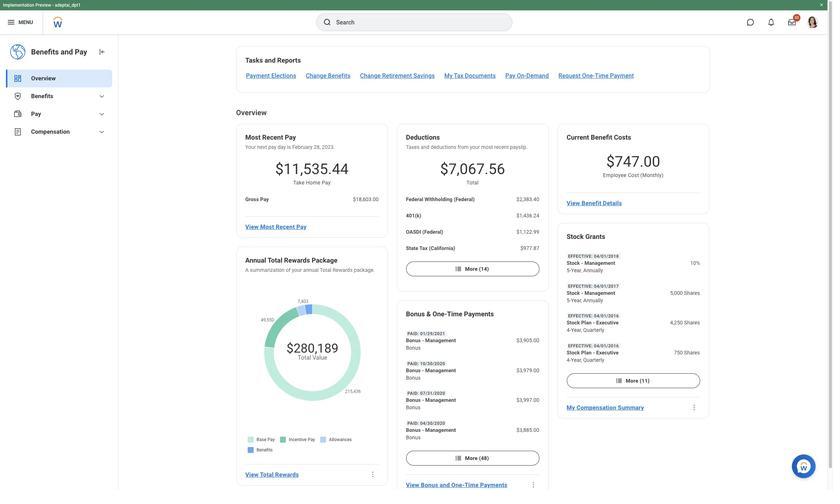 Task type: locate. For each thing, give the bounding box(es) containing it.
1 stock from the top
[[567, 233, 584, 241]]

a
[[246, 267, 249, 273]]

total inside button
[[260, 471, 274, 478]]

more left the (11)
[[627, 378, 639, 384]]

1 effective: 04/01/2016 from the top
[[569, 314, 620, 319]]

most recent pay your next pay day is february 28, 2023.
[[246, 133, 335, 150]]

0 vertical spatial rewards
[[284, 256, 310, 264]]

1 4- from the top
[[567, 327, 572, 333]]

tax left documents
[[454, 72, 464, 79]]

my inside button
[[567, 404, 576, 411]]

0 vertical spatial effective: 04/01/2016
[[569, 314, 620, 319]]

menu button
[[0, 10, 43, 34]]

annually for 5,000 shares
[[584, 297, 604, 303]]

most
[[482, 144, 494, 150]]

(federal)
[[454, 196, 475, 202], [423, 229, 444, 235]]

0 vertical spatial stock plan - executive 4-year, quarterly
[[567, 320, 619, 333]]

0 vertical spatial chevron down small image
[[97, 92, 106, 101]]

benefits image
[[13, 92, 22, 101]]

paid: left 10/30/2020
[[408, 361, 419, 366]]

4 paid: from the top
[[408, 421, 419, 426]]

2 paid: from the top
[[408, 361, 419, 366]]

stock - management 5-year, annually for 5,000 shares
[[567, 290, 616, 303]]

0 vertical spatial time
[[596, 72, 609, 79]]

3 bonus - management bonus from the top
[[406, 398, 456, 411]]

chevron down small image
[[97, 110, 106, 119]]

change benefits link
[[305, 72, 352, 80]]

2 vertical spatial shares
[[685, 350, 701, 356]]

home
[[306, 180, 321, 186]]

annually
[[584, 268, 604, 273], [584, 297, 604, 303]]

list view image for grants
[[616, 377, 624, 385]]

executive for 750 shares
[[597, 350, 619, 356]]

list view image left more (11) on the bottom of the page
[[616, 377, 624, 385]]

payment elections link
[[246, 72, 297, 80]]

3 effective: from the top
[[569, 314, 593, 319]]

1 stock plan - executive 4-year, quarterly from the top
[[567, 320, 619, 333]]

1 vertical spatial list view image
[[455, 455, 463, 462]]

0 vertical spatial 4-
[[567, 327, 572, 333]]

management down 01/29/2021
[[426, 338, 456, 344]]

2 horizontal spatial time
[[596, 72, 609, 79]]

total for $7,067.56
[[467, 180, 479, 186]]

1 vertical spatial plan
[[582, 350, 592, 356]]

- for $3,997.00
[[422, 398, 424, 403]]

1 chevron down small image from the top
[[97, 92, 106, 101]]

2 vertical spatial time
[[465, 482, 479, 489]]

1 plan from the top
[[582, 320, 592, 326]]

1 vertical spatial quarterly
[[584, 357, 605, 363]]

1 04/01/2016 from the top
[[595, 314, 620, 319]]

plan for 4,250 shares
[[582, 320, 592, 326]]

management down 07/31/2020 on the bottom right of page
[[426, 398, 456, 403]]

4 bonus - management bonus from the top
[[406, 427, 456, 441]]

bonus - management bonus down 01/29/2021
[[406, 338, 456, 351]]

my for my tax documents
[[445, 72, 453, 79]]

bonus - management bonus down 10/30/2020
[[406, 368, 456, 381]]

2 chevron down small image from the top
[[97, 127, 106, 136]]

pay left 'on-'
[[506, 72, 516, 79]]

view inside button
[[406, 482, 420, 489]]

preview
[[35, 3, 51, 8]]

0 horizontal spatial compensation
[[31, 128, 70, 135]]

2 5- from the top
[[567, 297, 572, 303]]

2 vertical spatial related actions vertical image
[[530, 482, 538, 489]]

overview up most recent pay 'element'
[[236, 108, 267, 117]]

view
[[567, 200, 581, 207], [246, 223, 259, 230], [246, 471, 259, 478], [406, 482, 420, 489]]

most inside the view most recent pay button
[[260, 223, 274, 230]]

paid: left 07/31/2020 on the bottom right of page
[[408, 391, 419, 396]]

1 effective: from the top
[[569, 254, 593, 259]]

04/01/2018
[[595, 254, 620, 259]]

most down the gross pay
[[260, 223, 274, 230]]

request
[[559, 72, 581, 79]]

list
[[237, 66, 701, 80]]

1 vertical spatial compensation
[[577, 404, 617, 411]]

shares
[[685, 290, 701, 296], [685, 320, 701, 326], [685, 350, 701, 356]]

stock plan - executive 4-year, quarterly for 4,250 shares
[[567, 320, 619, 333]]

time inside bonus & one-time payments element
[[448, 310, 463, 318]]

2 horizontal spatial related actions vertical image
[[691, 404, 698, 412]]

taxes
[[406, 144, 420, 150]]

2 annually from the top
[[584, 297, 604, 303]]

1 vertical spatial 04/01/2016
[[595, 344, 620, 349]]

1 bonus - management bonus from the top
[[406, 338, 456, 351]]

pay right gross
[[260, 196, 269, 202]]

overview link
[[6, 70, 112, 87]]

one- down more (48) button
[[452, 482, 465, 489]]

0 vertical spatial plan
[[582, 320, 592, 326]]

2 vertical spatial rewards
[[275, 471, 299, 478]]

stock - management 5-year, annually down 'effective: 04/01/2018'
[[567, 260, 616, 273]]

task pay image
[[13, 110, 22, 119]]

1 vertical spatial more
[[627, 378, 639, 384]]

benefits and pay
[[31, 47, 87, 56]]

pay
[[75, 47, 87, 56], [506, 72, 516, 79], [31, 110, 41, 117], [285, 133, 296, 141], [322, 180, 331, 186], [260, 196, 269, 202], [297, 223, 307, 230]]

tasks
[[246, 56, 263, 64]]

chevron down small image
[[97, 92, 106, 101], [97, 127, 106, 136]]

pay right task pay image
[[31, 110, 41, 117]]

annual
[[246, 256, 266, 264]]

pay inside $11,535.44 take home pay
[[322, 180, 331, 186]]

1 5- from the top
[[567, 268, 572, 273]]

shares for 4,250 shares
[[685, 320, 701, 326]]

related actions vertical image
[[691, 404, 698, 412], [369, 471, 377, 478], [530, 482, 538, 489]]

0 vertical spatial most
[[246, 133, 261, 141]]

benefit inside current benefit costs element
[[591, 133, 613, 141]]

5- for 5,000 shares
[[567, 297, 572, 303]]

taxes and deductions from your most recent payslip. element
[[406, 143, 528, 151]]

reports
[[278, 56, 301, 64]]

-
[[52, 3, 54, 8], [582, 260, 584, 266], [582, 290, 584, 296], [594, 320, 596, 326], [422, 338, 424, 344], [594, 350, 596, 356], [422, 368, 424, 373], [422, 398, 424, 403], [422, 427, 424, 433]]

most up the your
[[246, 133, 261, 141]]

deductions element
[[406, 133, 440, 143]]

04/30/2020
[[421, 421, 446, 426]]

pay up annual total rewards package element
[[297, 223, 307, 230]]

1 horizontal spatial time
[[465, 482, 479, 489]]

0 horizontal spatial one-
[[433, 310, 448, 318]]

stock - management 5-year, annually down effective: 04/01/2017
[[567, 290, 616, 303]]

more inside 'button'
[[466, 266, 478, 272]]

change benefits
[[306, 72, 351, 79]]

2 4- from the top
[[567, 357, 572, 363]]

quarterly for 750 shares
[[584, 357, 605, 363]]

1 horizontal spatial list view image
[[616, 377, 624, 385]]

benefit left costs
[[591, 133, 613, 141]]

1 vertical spatial executive
[[597, 350, 619, 356]]

1 vertical spatial your
[[292, 267, 302, 273]]

withholding
[[425, 196, 453, 202]]

4-
[[567, 327, 572, 333], [567, 357, 572, 363]]

management down 'effective: 04/01/2018'
[[585, 260, 616, 266]]

1 vertical spatial time
[[448, 310, 463, 318]]

benefit
[[591, 133, 613, 141], [582, 200, 602, 207]]

1 vertical spatial my
[[567, 404, 576, 411]]

1 vertical spatial shares
[[685, 320, 701, 326]]

1 horizontal spatial (federal)
[[454, 196, 475, 202]]

stock plan - executive 4-year, quarterly for 750 shares
[[567, 350, 619, 363]]

750
[[675, 350, 684, 356]]

2 vertical spatial benefits
[[31, 93, 53, 100]]

annually down 'effective: 04/01/2018'
[[584, 268, 604, 273]]

chevron down small image up chevron down small image
[[97, 92, 106, 101]]

state
[[406, 245, 419, 251]]

1 horizontal spatial tax
[[454, 72, 464, 79]]

bonus - management bonus down 04/30/2020
[[406, 427, 456, 441]]

1 vertical spatial 4-
[[567, 357, 572, 363]]

bonus
[[406, 310, 425, 318], [406, 338, 421, 344], [406, 345, 421, 351], [406, 368, 421, 373], [406, 375, 421, 381], [406, 398, 421, 403], [406, 405, 421, 411], [406, 427, 421, 433], [406, 435, 421, 441], [421, 482, 439, 489]]

change right 'elections'
[[306, 72, 327, 79]]

compensation left summary
[[577, 404, 617, 411]]

pay inside button
[[297, 223, 307, 230]]

0 vertical spatial payments
[[465, 310, 494, 318]]

tax right state
[[420, 245, 428, 251]]

0 horizontal spatial time
[[448, 310, 463, 318]]

1 annually from the top
[[584, 268, 604, 273]]

benefits inside dropdown button
[[31, 93, 53, 100]]

1 vertical spatial overview
[[236, 108, 267, 117]]

0 vertical spatial quarterly
[[584, 327, 605, 333]]

bonus & one-time payments
[[406, 310, 494, 318]]

bonus - management bonus for $3,905.00
[[406, 338, 456, 351]]

related actions vertical image for stock grants
[[691, 404, 698, 412]]

rewards inside button
[[275, 471, 299, 478]]

0 vertical spatial 5-
[[567, 268, 572, 273]]

annual total rewards package element
[[246, 256, 338, 266]]

one- right request
[[583, 72, 596, 79]]

list view image inside more (11) button
[[616, 377, 624, 385]]

$3,905.00
[[517, 338, 540, 344]]

view for view benefit details
[[567, 200, 581, 207]]

0 vertical spatial more
[[466, 266, 478, 272]]

paid: 04/30/2020
[[408, 421, 446, 426]]

view for view most recent pay
[[246, 223, 259, 230]]

2 plan from the top
[[582, 350, 592, 356]]

0 horizontal spatial tax
[[420, 245, 428, 251]]

0 vertical spatial overview
[[31, 75, 56, 82]]

on-
[[517, 72, 527, 79]]

1 vertical spatial tax
[[420, 245, 428, 251]]

chevron down small image down chevron down small image
[[97, 127, 106, 136]]

5- down effective: 04/01/2017
[[567, 297, 572, 303]]

package
[[312, 256, 338, 264]]

3 shares from the top
[[685, 350, 701, 356]]

4 effective: from the top
[[569, 344, 593, 349]]

0 horizontal spatial payment
[[246, 72, 270, 79]]

pay right home
[[322, 180, 331, 186]]

effective: 04/01/2016
[[569, 314, 620, 319], [569, 344, 620, 349]]

effective: for 750
[[569, 344, 593, 349]]

your
[[470, 144, 480, 150], [292, 267, 302, 273]]

bonus - management bonus down 07/31/2020 on the bottom right of page
[[406, 398, 456, 411]]

effective: 04/01/2016 for 750 shares
[[569, 344, 620, 349]]

tasks and reports
[[246, 56, 301, 64]]

stock plan - executive 4-year, quarterly
[[567, 320, 619, 333], [567, 350, 619, 363]]

$11,535.44
[[276, 160, 349, 178]]

1 vertical spatial most
[[260, 223, 274, 230]]

recent
[[495, 144, 509, 150]]

state tax (california)
[[406, 245, 456, 251]]

1 horizontal spatial overview
[[236, 108, 267, 117]]

$2,383.40
[[517, 196, 540, 202]]

2 quarterly from the top
[[584, 357, 605, 363]]

1 paid: from the top
[[408, 331, 419, 336]]

1 horizontal spatial your
[[470, 144, 480, 150]]

total for view
[[260, 471, 274, 478]]

navigation pane region
[[0, 34, 119, 490]]

0 horizontal spatial related actions vertical image
[[369, 471, 377, 478]]

management down 10/30/2020
[[426, 368, 456, 373]]

2 stock from the top
[[567, 260, 581, 266]]

1 vertical spatial effective: 04/01/2016
[[569, 344, 620, 349]]

0 horizontal spatial (federal)
[[423, 229, 444, 235]]

0 vertical spatial compensation
[[31, 128, 70, 135]]

0 vertical spatial 04/01/2016
[[595, 314, 620, 319]]

bonus - management bonus for $3,979.00
[[406, 368, 456, 381]]

0 horizontal spatial your
[[292, 267, 302, 273]]

1 vertical spatial (federal)
[[423, 229, 444, 235]]

1 vertical spatial benefits
[[328, 72, 351, 79]]

related actions vertical image for bonus & one-time payments
[[530, 482, 538, 489]]

1 vertical spatial stock - management 5-year, annually
[[567, 290, 616, 303]]

1 vertical spatial chevron down small image
[[97, 127, 106, 136]]

management for $3,979.00
[[426, 368, 456, 373]]

more
[[466, 266, 478, 272], [627, 378, 639, 384], [466, 456, 478, 462]]

0 vertical spatial shares
[[685, 290, 701, 296]]

1 vertical spatial related actions vertical image
[[369, 471, 377, 478]]

recent up pay
[[263, 133, 283, 141]]

your right 'from' at the right top of page
[[470, 144, 480, 150]]

view most recent pay button
[[243, 219, 310, 234]]

0 vertical spatial executive
[[597, 320, 619, 326]]

1 vertical spatial recent
[[276, 223, 295, 230]]

plan
[[582, 320, 592, 326], [582, 350, 592, 356]]

federal
[[406, 196, 424, 202]]

5- down 'effective: 04/01/2018'
[[567, 268, 572, 273]]

view for view total rewards
[[246, 471, 259, 478]]

2 effective: 04/01/2016 from the top
[[569, 344, 620, 349]]

bonus - management bonus
[[406, 338, 456, 351], [406, 368, 456, 381], [406, 398, 456, 411], [406, 427, 456, 441]]

change left retirement
[[360, 72, 381, 79]]

04/01/2016 for 750 shares
[[595, 344, 620, 349]]

annually down effective: 04/01/2017
[[584, 297, 604, 303]]

0 vertical spatial your
[[470, 144, 480, 150]]

1 vertical spatial one-
[[433, 310, 448, 318]]

2 executive from the top
[[597, 350, 619, 356]]

compensation down pay dropdown button
[[31, 128, 70, 135]]

overview up benefits dropdown button
[[31, 75, 56, 82]]

your right of
[[292, 267, 302, 273]]

1 executive from the top
[[597, 320, 619, 326]]

a summarization of your annual total rewards package. element
[[246, 266, 375, 274]]

1 change from the left
[[306, 72, 327, 79]]

2 effective: from the top
[[569, 284, 593, 289]]

paid: for $3,885.00
[[408, 421, 419, 426]]

shares right 4,250
[[685, 320, 701, 326]]

5- for 10%
[[567, 268, 572, 273]]

0 vertical spatial benefit
[[591, 133, 613, 141]]

2 stock plan - executive 4-year, quarterly from the top
[[567, 350, 619, 363]]

menu banner
[[0, 0, 828, 34]]

management down effective: 04/01/2017
[[585, 290, 616, 296]]

list view image inside more (48) button
[[455, 455, 463, 462]]

0 horizontal spatial my
[[445, 72, 453, 79]]

1 shares from the top
[[685, 290, 701, 296]]

payments
[[465, 310, 494, 318], [481, 482, 508, 489]]

1 horizontal spatial related actions vertical image
[[530, 482, 538, 489]]

change retirement savings
[[360, 72, 435, 79]]

0 vertical spatial list view image
[[616, 377, 624, 385]]

list view image for &
[[455, 455, 463, 462]]

pay up your next pay day is february 28, 2023. element
[[285, 133, 296, 141]]

more left (48)
[[466, 456, 478, 462]]

chevron down small image inside compensation dropdown button
[[97, 127, 106, 136]]

1 horizontal spatial my
[[567, 404, 576, 411]]

1 vertical spatial payments
[[481, 482, 508, 489]]

4 stock from the top
[[567, 320, 581, 326]]

view bonus and one-time payments
[[406, 482, 508, 489]]

shares right 750
[[685, 350, 701, 356]]

2 bonus - management bonus from the top
[[406, 368, 456, 381]]

10%
[[691, 260, 701, 266]]

1 stock - management 5-year, annually from the top
[[567, 260, 616, 273]]

1 horizontal spatial one-
[[452, 482, 465, 489]]

pay on-demand link
[[505, 72, 550, 80]]

benefits for benefits and pay
[[31, 47, 59, 56]]

5-
[[567, 268, 572, 273], [567, 297, 572, 303]]

2 vertical spatial one-
[[452, 482, 465, 489]]

2 shares from the top
[[685, 320, 701, 326]]

1 vertical spatial benefit
[[582, 200, 602, 207]]

executive
[[597, 320, 619, 326], [597, 350, 619, 356]]

2 horizontal spatial one-
[[583, 72, 596, 79]]

2 change from the left
[[360, 72, 381, 79]]

2 stock - management 5-year, annually from the top
[[567, 290, 616, 303]]

benefit for current
[[591, 133, 613, 141]]

$18,603.00
[[353, 196, 379, 202]]

benefit inside view benefit details button
[[582, 200, 602, 207]]

0 vertical spatial stock - management 5-year, annually
[[567, 260, 616, 273]]

more left (14)
[[466, 266, 478, 272]]

stock - management 5-year, annually
[[567, 260, 616, 273], [567, 290, 616, 303]]

paid: for $3,997.00
[[408, 391, 419, 396]]

3 year, from the top
[[572, 327, 583, 333]]

your inside deductions taxes and deductions from your most recent payslip.
[[470, 144, 480, 150]]

your inside annual total rewards package a summarization of your annual total rewards package.
[[292, 267, 302, 273]]

one- right &
[[433, 310, 448, 318]]

1 vertical spatial stock plan - executive 4-year, quarterly
[[567, 350, 619, 363]]

tax
[[454, 72, 464, 79], [420, 245, 428, 251]]

one-
[[583, 72, 596, 79], [433, 310, 448, 318], [452, 482, 465, 489]]

1 payment from the left
[[246, 72, 270, 79]]

tax for my
[[454, 72, 464, 79]]

total inside $7,067.56 total
[[467, 180, 479, 186]]

paid: left 01/29/2021
[[408, 331, 419, 336]]

shares right 5,000 on the right bottom
[[685, 290, 701, 296]]

0 horizontal spatial list view image
[[455, 455, 463, 462]]

$1,436.24
[[517, 213, 540, 219]]

3 stock from the top
[[567, 290, 581, 296]]

time right request
[[596, 72, 609, 79]]

more (11)
[[627, 378, 650, 384]]

and
[[61, 47, 73, 56], [265, 56, 276, 64], [421, 144, 430, 150], [440, 482, 450, 489]]

1 horizontal spatial compensation
[[577, 404, 617, 411]]

0 vertical spatial tax
[[454, 72, 464, 79]]

1 vertical spatial 5-
[[567, 297, 572, 303]]

list view image left more (48)
[[455, 455, 463, 462]]

more for effective: 04/01/2018
[[627, 378, 639, 384]]

effective: for 4,250
[[569, 314, 593, 319]]

1 horizontal spatial change
[[360, 72, 381, 79]]

profile logan mcneil image
[[808, 16, 819, 30]]

(48)
[[480, 456, 489, 462]]

0 vertical spatial my
[[445, 72, 453, 79]]

recent up annual total rewards package element
[[276, 223, 295, 230]]

5 stock from the top
[[567, 350, 581, 356]]

dashboard image
[[13, 74, 22, 83]]

0 horizontal spatial change
[[306, 72, 327, 79]]

time down more (48) button
[[465, 482, 479, 489]]

1 vertical spatial annually
[[584, 297, 604, 303]]

1 quarterly from the top
[[584, 327, 605, 333]]

(federal) up state tax (california)
[[423, 229, 444, 235]]

- for 5,000 shares
[[582, 290, 584, 296]]

0 vertical spatial recent
[[263, 133, 283, 141]]

benefits and pay element
[[31, 47, 92, 57]]

my tax documents
[[445, 72, 496, 79]]

(california)
[[429, 245, 456, 251]]

0 vertical spatial annually
[[584, 268, 604, 273]]

1 horizontal spatial payment
[[611, 72, 635, 79]]

paid: for $3,979.00
[[408, 361, 419, 366]]

effective:
[[569, 254, 593, 259], [569, 284, 593, 289], [569, 314, 593, 319], [569, 344, 593, 349]]

management down 04/30/2020
[[426, 427, 456, 433]]

list view image
[[616, 377, 624, 385], [455, 455, 463, 462]]

$7,067.56
[[441, 160, 506, 178]]

effective: for 5,000
[[569, 284, 593, 289]]

most recent pay element
[[246, 133, 296, 143]]

2 04/01/2016 from the top
[[595, 344, 620, 349]]

most inside most recent pay your next pay day is february 28, 2023.
[[246, 133, 261, 141]]

paid: 07/31/2020
[[408, 391, 446, 396]]

time right &
[[448, 310, 463, 318]]

time
[[596, 72, 609, 79], [448, 310, 463, 318], [465, 482, 479, 489]]

- for 10%
[[582, 260, 584, 266]]

0 vertical spatial benefits
[[31, 47, 59, 56]]

0 vertical spatial related actions vertical image
[[691, 404, 698, 412]]

bonus - management bonus for $3,885.00
[[406, 427, 456, 441]]

more (14) button
[[406, 262, 540, 276]]

pay inside dropdown button
[[31, 110, 41, 117]]

benefit left details
[[582, 200, 602, 207]]

pay inside most recent pay your next pay day is february 28, 2023.
[[285, 133, 296, 141]]

(federal) right withholding
[[454, 196, 475, 202]]

paid: left 04/30/2020
[[408, 421, 419, 426]]

(monthly)
[[641, 172, 664, 178]]

2 vertical spatial more
[[466, 456, 478, 462]]

0 horizontal spatial overview
[[31, 75, 56, 82]]

3 paid: from the top
[[408, 391, 419, 396]]

my
[[445, 72, 453, 79], [567, 404, 576, 411]]

shares for 750 shares
[[685, 350, 701, 356]]



Task type: describe. For each thing, give the bounding box(es) containing it.
rewards for view
[[275, 471, 299, 478]]

5,000 shares
[[671, 290, 701, 296]]

change for change retirement savings
[[360, 72, 381, 79]]

employee
[[604, 172, 627, 178]]

bonus - management bonus for $3,997.00
[[406, 398, 456, 411]]

$3,979.00
[[517, 368, 540, 373]]

1 vertical spatial rewards
[[333, 267, 353, 273]]

pay on-demand
[[506, 72, 549, 79]]

payment elections
[[246, 72, 297, 79]]

bonus inside button
[[421, 482, 439, 489]]

- inside menu banner
[[52, 3, 54, 8]]

oasdi
[[406, 229, 422, 235]]

effective: 04/01/2018
[[569, 254, 620, 259]]

4 year, from the top
[[572, 357, 583, 363]]

benefits for benefits
[[31, 93, 53, 100]]

from
[[458, 144, 469, 150]]

your
[[246, 144, 256, 150]]

chevron down small image for benefits
[[97, 92, 106, 101]]

one- inside button
[[452, 482, 465, 489]]

$3,997.00
[[517, 398, 540, 403]]

04/01/2016 for 4,250 shares
[[595, 314, 620, 319]]

justify image
[[7, 18, 16, 27]]

inbox large image
[[789, 19, 797, 26]]

stock grants element
[[567, 232, 606, 243]]

package.
[[354, 267, 375, 273]]

pay inside list
[[506, 72, 516, 79]]

view for view bonus and one-time payments
[[406, 482, 420, 489]]

executive for 4,250 shares
[[597, 320, 619, 326]]

compensation inside button
[[577, 404, 617, 411]]

of
[[286, 267, 291, 273]]

stock - management 5-year, annually for 10%
[[567, 260, 616, 273]]

benefits inside list
[[328, 72, 351, 79]]

overview inside "link"
[[31, 75, 56, 82]]

33
[[795, 16, 800, 20]]

list view image
[[455, 265, 463, 273]]

annual total rewards package a summarization of your annual total rewards package.
[[246, 256, 375, 273]]

federal withholding (federal)
[[406, 196, 475, 202]]

$747.00
[[607, 153, 661, 170]]

stock for 5,000
[[567, 290, 581, 296]]

document alt image
[[13, 127, 22, 136]]

$3,885.00
[[517, 427, 540, 433]]

plan for 750 shares
[[582, 350, 592, 356]]

total for annual
[[268, 256, 283, 264]]

more (11) button
[[567, 374, 701, 389]]

4,250
[[671, 320, 684, 326]]

management for 5,000 shares
[[585, 290, 616, 296]]

4- for 750
[[567, 357, 572, 363]]

search image
[[323, 18, 332, 27]]

more (48)
[[466, 456, 489, 462]]

pay button
[[6, 105, 112, 123]]

menu
[[19, 19, 33, 25]]

retirement
[[383, 72, 412, 79]]

close environment banner image
[[820, 3, 825, 7]]

benefits button
[[6, 87, 112, 105]]

management for 10%
[[585, 260, 616, 266]]

&
[[427, 310, 431, 318]]

adeptai_dpt1
[[55, 3, 81, 8]]

payslip.
[[511, 144, 528, 150]]

deductions
[[431, 144, 457, 150]]

grants
[[586, 233, 606, 241]]

28,
[[314, 144, 321, 150]]

costs
[[615, 133, 632, 141]]

4,250 shares
[[671, 320, 701, 326]]

recent inside button
[[276, 223, 295, 230]]

deductions
[[406, 133, 440, 141]]

management for $3,997.00
[[426, 398, 456, 403]]

2023.
[[322, 144, 335, 150]]

more for paid: 01/29/2021
[[466, 456, 478, 462]]

and inside button
[[440, 482, 450, 489]]

more for $7,067.56
[[466, 266, 478, 272]]

stock grants
[[567, 233, 606, 241]]

demand
[[527, 72, 549, 79]]

take
[[294, 180, 305, 186]]

- for $3,885.00
[[422, 427, 424, 433]]

notifications large image
[[768, 19, 776, 26]]

4- for 4,250
[[567, 327, 572, 333]]

next
[[257, 144, 267, 150]]

documents
[[465, 72, 496, 79]]

my tax documents link
[[444, 72, 497, 80]]

payments inside button
[[481, 482, 508, 489]]

elections
[[272, 72, 297, 79]]

01/29/2021
[[421, 331, 446, 336]]

pay
[[269, 144, 277, 150]]

rewards for annual
[[284, 256, 310, 264]]

0 vertical spatial one-
[[583, 72, 596, 79]]

gross
[[246, 196, 259, 202]]

recent inside most recent pay your next pay day is february 28, 2023.
[[263, 133, 283, 141]]

list containing payment elections
[[237, 66, 701, 80]]

pay left transformation import icon
[[75, 47, 87, 56]]

and inside 'navigation pane' region
[[61, 47, 73, 56]]

2 year, from the top
[[572, 297, 583, 303]]

transformation import image
[[97, 47, 106, 56]]

request one-time payment
[[559, 72, 635, 79]]

0 vertical spatial (federal)
[[454, 196, 475, 202]]

view most recent pay
[[246, 223, 307, 230]]

stock for 750
[[567, 350, 581, 356]]

management for $3,905.00
[[426, 338, 456, 344]]

annually for 10%
[[584, 268, 604, 273]]

5,000
[[671, 290, 684, 296]]

tax for state
[[420, 245, 428, 251]]

implementation
[[3, 3, 34, 8]]

management for $3,885.00
[[426, 427, 456, 433]]

my for my compensation summary
[[567, 404, 576, 411]]

$747.00 employee cost (monthly)
[[604, 153, 664, 178]]

chevron down small image for compensation
[[97, 127, 106, 136]]

oasdi (federal)
[[406, 229, 444, 235]]

your next pay day is february 28, 2023. element
[[246, 143, 335, 151]]

details
[[604, 200, 623, 207]]

shares for 5,000 shares
[[685, 290, 701, 296]]

view benefit details
[[567, 200, 623, 207]]

compensation inside dropdown button
[[31, 128, 70, 135]]

and inside deductions taxes and deductions from your most recent payslip.
[[421, 144, 430, 150]]

savings
[[414, 72, 435, 79]]

stock for 4,250
[[567, 320, 581, 326]]

day
[[278, 144, 286, 150]]

gross pay
[[246, 196, 269, 202]]

04/01/2017
[[595, 284, 620, 289]]

summary
[[619, 404, 645, 411]]

annual
[[303, 267, 319, 273]]

summarization
[[250, 267, 285, 273]]

benefit for view
[[582, 200, 602, 207]]

time inside view bonus and one-time payments button
[[465, 482, 479, 489]]

paid: for $3,905.00
[[408, 331, 419, 336]]

effective: 04/01/2016 for 4,250 shares
[[569, 314, 620, 319]]

change retirement savings link
[[360, 72, 436, 80]]

bonus & one-time payments element
[[406, 310, 494, 320]]

10/30/2020
[[421, 361, 446, 366]]

compensation button
[[6, 123, 112, 141]]

Search Workday  search field
[[337, 14, 497, 30]]

more (48) button
[[406, 451, 540, 466]]

view bonus and one-time payments button
[[403, 478, 511, 490]]

my compensation summary button
[[564, 400, 648, 415]]

- for $3,905.00
[[422, 338, 424, 344]]

2 payment from the left
[[611, 72, 635, 79]]

view total rewards button
[[243, 467, 302, 482]]

deductions taxes and deductions from your most recent payslip.
[[406, 133, 528, 150]]

current
[[567, 133, 590, 141]]

$1,122.99
[[517, 229, 540, 235]]

current benefit costs element
[[567, 133, 632, 143]]

change for change benefits
[[306, 72, 327, 79]]

february
[[293, 144, 313, 150]]

current benefit costs
[[567, 133, 632, 141]]

time inside request one-time payment link
[[596, 72, 609, 79]]

more (14)
[[466, 266, 489, 272]]

- for $3,979.00
[[422, 368, 424, 373]]

(14)
[[480, 266, 489, 272]]

1 year, from the top
[[572, 268, 583, 273]]

quarterly for 4,250 shares
[[584, 327, 605, 333]]



Task type: vqa. For each thing, say whether or not it's contained in the screenshot.
Support to the top
no



